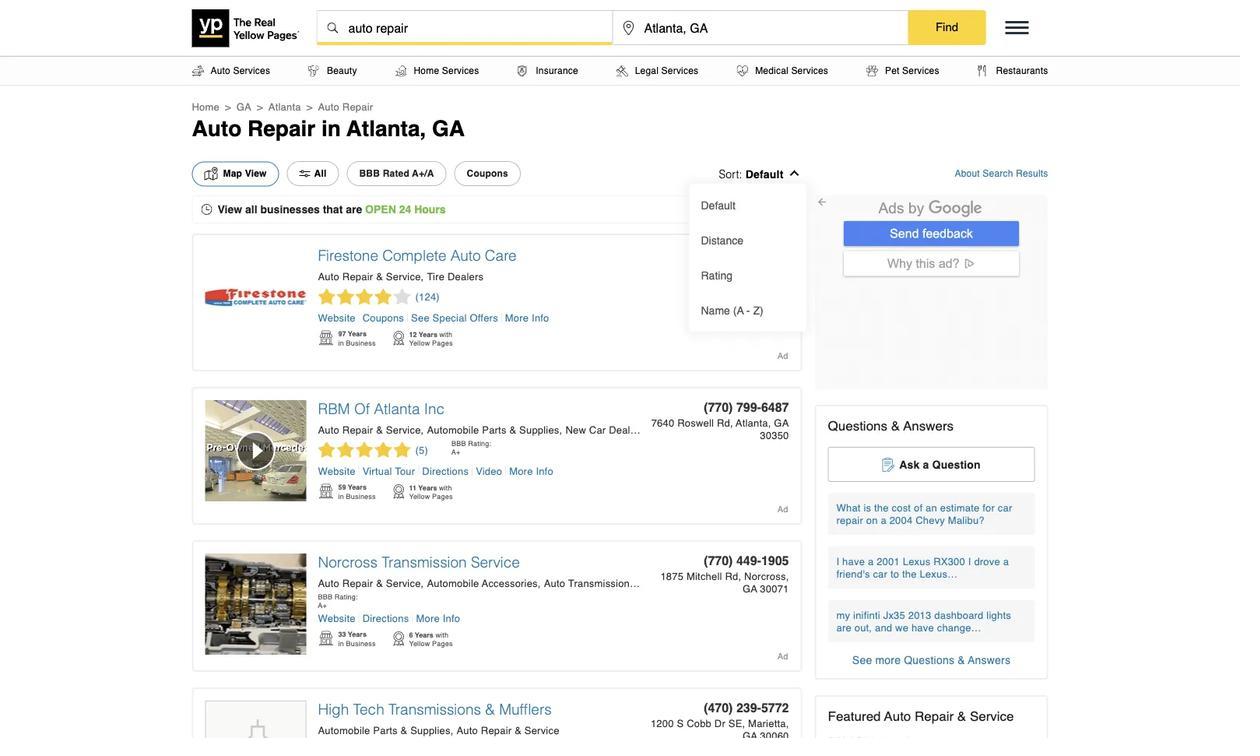 Task type: vqa. For each thing, say whether or not it's contained in the screenshot.
Links related to Other Links
no



Task type: locate. For each thing, give the bounding box(es) containing it.
2 website from the top
[[318, 465, 356, 477]]

0 vertical spatial default
[[746, 168, 784, 180]]

0 vertical spatial transmission
[[382, 554, 467, 571]]

1 website from the top
[[318, 312, 356, 324]]

i have a 2001 lexus rx300 i drove a friend's car to the lexus… link
[[828, 547, 1036, 589]]

rd, for norcross transmission service
[[725, 571, 742, 582]]

ad for service
[[778, 652, 789, 661]]

website link up 97
[[318, 312, 360, 324]]

(770) for norcross transmission service
[[704, 553, 733, 568]]

yp image for norcross
[[318, 630, 335, 647]]

0 vertical spatial directions link
[[419, 465, 473, 477]]

0 vertical spatial automobile parts & supplies link
[[427, 424, 563, 436]]

dealers inside firestone complete auto care auto repair & service tire dealers
[[448, 271, 484, 282]]

ga up 30350
[[774, 417, 789, 429]]

car inside i have a 2001 lexus rx300 i drove a friend's car to the lexus…
[[873, 568, 888, 580]]

repair inside firestone complete auto care auto repair & service tire dealers
[[343, 271, 373, 282]]

accessories
[[482, 578, 538, 589]]

(770) inside (770) 449-1905 1875 mitchell rd, norcross, ga 30071
[[704, 553, 733, 568]]

business up tech
[[346, 639, 376, 648]]

pages up high tech transmissions & mufflers link
[[432, 639, 453, 648]]

directions up the '11 years with yellow pages'
[[422, 465, 469, 477]]

ga inside (770) 799-6487 7640 roswell rd, atlanta, ga 30350
[[774, 417, 789, 429]]

1 yp image from the top
[[318, 329, 335, 347]]

default down sort:
[[701, 199, 736, 211]]

1 horizontal spatial parts
[[482, 424, 507, 436]]

parts left 1875
[[633, 578, 657, 589]]

atlanta inside rbm of atlanta inc auto repair & service automobile parts & supplies new car dealers
[[374, 401, 420, 418]]

find down (800)
[[721, 264, 742, 276]]

business inside 59 years in business
[[346, 492, 376, 500]]

care
[[485, 247, 517, 264]]

mufflers
[[499, 701, 552, 719]]

supplies inside high tech transmissions & mufflers automobile parts & supplies auto repair & service
[[411, 725, 451, 736]]

0 vertical spatial with
[[440, 330, 453, 338]]

in for 59
[[338, 492, 344, 500]]

1 horizontal spatial questions
[[904, 654, 955, 667]]

all
[[314, 168, 327, 179]]

bbb rating: a+
[[452, 439, 492, 456]]

1 vertical spatial default
[[701, 199, 736, 211]]

website link for firestone complete auto care
[[318, 312, 360, 324]]

0 horizontal spatial are
[[346, 203, 362, 216]]

home
[[414, 65, 440, 76]]

5772
[[762, 701, 789, 715]]

2 vertical spatial ad
[[778, 652, 789, 661]]

0 horizontal spatial answers
[[904, 418, 954, 433]]

0 vertical spatial dealers
[[448, 271, 484, 282]]

2 yellow from the top
[[409, 492, 430, 500]]

yp image left the '6'
[[392, 630, 405, 647]]

bbb down norcross
[[318, 593, 333, 601]]

1 vertical spatial answers
[[968, 654, 1011, 667]]

1 vertical spatial more
[[510, 465, 533, 477]]

years right 11
[[419, 484, 437, 492]]

parts inside rbm of atlanta inc auto repair & service automobile parts & supplies new car dealers
[[482, 424, 507, 436]]

24
[[399, 203, 411, 216]]

repair down the see more questions & answers link
[[915, 709, 954, 724]]

more info link right "offers"
[[502, 312, 550, 324]]

ga down auto services
[[237, 101, 252, 113]]

0 vertical spatial a+
[[452, 448, 461, 456]]

0 vertical spatial (770)
[[704, 400, 733, 414]]

0 vertical spatial see
[[411, 312, 430, 324]]

(770) inside (770) 799-6487 7640 roswell rd, atlanta, ga 30350
[[704, 400, 733, 414]]

years right the 59
[[348, 483, 367, 491]]

239-
[[737, 701, 762, 715]]

find inside (800) 364-4314 find a location
[[721, 264, 742, 276]]

automobile accessories link
[[427, 578, 541, 589]]

2 vertical spatial website
[[318, 613, 356, 624]]

pages down special on the top of the page
[[432, 339, 453, 347]]

364-
[[737, 247, 762, 261]]

& down mufflers
[[515, 725, 522, 736]]

more
[[505, 312, 529, 324], [510, 465, 533, 477], [416, 613, 440, 624]]

1 vertical spatial more info link
[[506, 465, 554, 477]]

1 vertical spatial are
[[837, 622, 852, 634]]

1 horizontal spatial car
[[998, 502, 1013, 514]]

website up the 33
[[318, 613, 356, 624]]

info inside norcross transmission service auto repair & service automobile accessories auto transmission parts bbb rating: a+ website directions more info
[[443, 613, 460, 624]]

auto right featured
[[885, 709, 912, 724]]

answers down change…
[[968, 654, 1011, 667]]

ga down norcross,
[[743, 583, 758, 595]]

1 yellow from the top
[[409, 339, 430, 347]]

yp image for transmission
[[392, 630, 405, 647]]

more right "offers"
[[505, 312, 529, 324]]

0 horizontal spatial atlanta,
[[347, 116, 426, 141]]

in
[[322, 116, 341, 141], [338, 339, 344, 347], [338, 492, 344, 500], [338, 639, 344, 648]]

0 vertical spatial the
[[875, 502, 889, 514]]

services right legal
[[662, 65, 699, 76]]

see more questions & answers link
[[828, 654, 1036, 667]]

0 horizontal spatial have
[[843, 556, 865, 567]]

0 horizontal spatial directions link
[[360, 613, 413, 624]]

that
[[323, 203, 343, 216]]

yp image left the 59
[[318, 483, 335, 500]]

3 business from the top
[[346, 639, 376, 648]]

yp image
[[318, 329, 335, 347], [318, 483, 335, 500], [318, 630, 335, 647]]

with inside "6 years with yellow pages"
[[436, 631, 449, 639]]

1 vertical spatial atlanta
[[374, 401, 420, 418]]

featured
[[828, 709, 881, 724]]

hours
[[414, 203, 446, 216]]

tour
[[395, 465, 415, 477]]

automobile inside high tech transmissions & mufflers automobile parts & supplies auto repair & service
[[318, 725, 370, 736]]

services right auto
[[233, 65, 270, 76]]

car inside "what is the cost of an estimate for car repair on a 2004 chevy malibu?"
[[998, 502, 1013, 514]]

distance link
[[694, 223, 803, 258]]

rd, inside (770) 799-6487 7640 roswell rd, atlanta, ga 30350
[[717, 417, 734, 429]]

3 yp image from the top
[[318, 630, 335, 647]]

repair
[[343, 101, 373, 113], [248, 116, 316, 141], [343, 271, 373, 282], [343, 424, 373, 436], [343, 578, 373, 589], [915, 709, 954, 724], [481, 725, 512, 736]]

1 vertical spatial (770)
[[704, 553, 733, 568]]

1 vertical spatial a+
[[318, 601, 327, 609]]

(800)
[[704, 247, 733, 261]]

my inifinti jx35 2013 dashboard lights are out, and we have change…
[[837, 609, 1012, 634]]

search
[[983, 168, 1014, 179]]

yp image left the 33
[[318, 630, 335, 647]]

1 vertical spatial bbb
[[452, 439, 466, 447]]

yellow inside 12 years with yellow pages
[[409, 339, 430, 347]]

map
[[223, 168, 242, 179]]

business inside 33 years in business
[[346, 639, 376, 648]]

3 pages from the top
[[432, 639, 453, 648]]

repair
[[837, 514, 864, 526]]

2 vertical spatial business
[[346, 639, 376, 648]]

pages down website virtual tour directions video more info on the left of page
[[432, 492, 453, 500]]

1 vertical spatial find
[[721, 264, 742, 276]]

website
[[318, 312, 356, 324], [318, 465, 356, 477], [318, 613, 356, 624]]

1 horizontal spatial supplies
[[520, 424, 560, 436]]

1 (770) from the top
[[704, 400, 733, 414]]

atlanta,
[[347, 116, 426, 141], [736, 417, 771, 429]]

bbb left rated
[[359, 168, 380, 179]]

atlanta, down auto repair
[[347, 116, 426, 141]]

rating: inside norcross transmission service auto repair & service automobile accessories auto transmission parts bbb rating: a+ website directions more info
[[335, 593, 358, 601]]

bbb inside the bbb rating: a+
[[452, 439, 466, 447]]

yp image left 11
[[392, 483, 405, 500]]

see
[[411, 312, 430, 324], [853, 654, 873, 667]]

3 services from the left
[[662, 65, 699, 76]]

website coupons see special offers more info
[[318, 312, 550, 324]]

1 vertical spatial car
[[873, 568, 888, 580]]

the real yellow pages logo image
[[192, 9, 301, 47]]

in down the 33
[[338, 639, 344, 648]]

1 horizontal spatial atlanta,
[[736, 417, 771, 429]]

answers up ask a question link
[[904, 418, 954, 433]]

cobb
[[687, 718, 712, 729]]

automobile parts & supplies link down tech
[[318, 725, 454, 736]]

website up the 59
[[318, 465, 356, 477]]

offers
[[470, 312, 498, 324]]

directions
[[422, 465, 469, 477], [363, 613, 409, 624]]

my
[[837, 609, 851, 621]]

website link up the 33
[[318, 613, 360, 624]]

Find a business text field
[[317, 11, 613, 45]]

years right 97
[[348, 329, 367, 338]]

supplies left 'new'
[[520, 424, 560, 436]]

2 vertical spatial with
[[436, 631, 449, 639]]

2 pages from the top
[[432, 492, 453, 500]]

atlanta right ga link
[[269, 101, 301, 113]]

0 vertical spatial supplies
[[520, 424, 560, 436]]

with inside the '11 years with yellow pages'
[[439, 484, 452, 492]]

0 vertical spatial atlanta,
[[347, 116, 426, 141]]

name (a - z)
[[701, 304, 764, 317]]

0 vertical spatial car
[[998, 502, 1013, 514]]

1 ad from the top
[[778, 351, 789, 361]]

open
[[365, 203, 396, 216]]

0 horizontal spatial car
[[873, 568, 888, 580]]

are
[[346, 203, 362, 216], [837, 622, 852, 634]]

rbm
[[318, 401, 350, 418]]

automobile down norcross transmission service link
[[427, 578, 479, 589]]

atlanta right of
[[374, 401, 420, 418]]

dashboard
[[935, 609, 984, 621]]

yp image
[[392, 329, 405, 347], [392, 483, 405, 500], [392, 630, 405, 647]]

special
[[433, 312, 467, 324]]

high tech transmissions & mufflers link
[[318, 701, 552, 719]]

z)
[[754, 304, 764, 317]]

directions link up the '11 years with yellow pages'
[[419, 465, 473, 477]]

business for norcross
[[346, 639, 376, 648]]

website up 97
[[318, 312, 356, 324]]

automobile parts & supplies link up the bbb rating: a+
[[427, 424, 563, 436]]

2 vertical spatial bbb
[[318, 593, 333, 601]]

a+ inside norcross transmission service auto repair & service automobile accessories auto transmission parts bbb rating: a+ website directions more info
[[318, 601, 327, 609]]

car right for
[[998, 502, 1013, 514]]

years right the '6'
[[415, 631, 434, 639]]

1 vertical spatial dealers
[[609, 424, 645, 436]]

years for 33
[[348, 630, 367, 638]]

1 vertical spatial directions link
[[360, 613, 413, 624]]

with inside 12 years with yellow pages
[[440, 330, 453, 338]]

dealers right car
[[609, 424, 645, 436]]

0 vertical spatial coupons
[[467, 168, 509, 179]]

services
[[233, 65, 270, 76], [442, 65, 479, 76], [662, 65, 699, 76], [792, 65, 829, 76], [903, 65, 940, 76]]

directions inside norcross transmission service auto repair & service automobile accessories auto transmission parts bbb rating: a+ website directions more info
[[363, 613, 409, 624]]

1 vertical spatial transmission
[[568, 578, 630, 589]]

yellow down the '6'
[[409, 639, 430, 648]]

auto
[[318, 101, 340, 113], [192, 116, 242, 141], [451, 247, 481, 264], [318, 271, 340, 282], [318, 424, 340, 436], [318, 578, 340, 589], [544, 578, 566, 589], [885, 709, 912, 724], [457, 725, 478, 736]]

coupons down (124) link
[[363, 312, 404, 324]]

1 website link from the top
[[318, 312, 360, 324]]

business inside "97 years in business"
[[346, 339, 376, 347]]

lexus…
[[920, 568, 958, 580]]

automobile down high
[[318, 725, 370, 736]]

in down 97
[[338, 339, 344, 347]]

4314
[[762, 247, 789, 261]]

firestone
[[318, 247, 379, 264]]

the right is
[[875, 502, 889, 514]]

1 horizontal spatial rating:
[[468, 439, 492, 447]]

1 vertical spatial pages
[[432, 492, 453, 500]]

years inside "97 years in business"
[[348, 329, 367, 338]]

1 vertical spatial ad
[[778, 504, 789, 514]]

in inside "97 years in business"
[[338, 339, 344, 347]]

(770) 799-6487 7640 roswell rd, atlanta, ga 30350
[[652, 400, 789, 441]]

0 vertical spatial answers
[[904, 418, 954, 433]]

4 services from the left
[[792, 65, 829, 76]]

ask a question image
[[883, 457, 896, 472]]

restaurants
[[997, 65, 1049, 76]]

1 vertical spatial automobile parts & supplies link
[[318, 725, 454, 736]]

yp image for firestone
[[318, 329, 335, 347]]

services right home
[[442, 65, 479, 76]]

ad for auto
[[778, 351, 789, 361]]

59 years in business
[[338, 483, 376, 500]]

0 vertical spatial view
[[245, 168, 267, 179]]

1 horizontal spatial directions link
[[419, 465, 473, 477]]

auto down norcross
[[318, 578, 340, 589]]

home
[[192, 101, 220, 113]]

0 horizontal spatial rating:
[[335, 593, 358, 601]]

799-
[[737, 400, 762, 414]]

& up the ask a question image
[[892, 418, 900, 433]]

browse insurance image
[[517, 65, 527, 77]]

1 vertical spatial rd,
[[725, 571, 742, 582]]

2 (770) from the top
[[704, 553, 733, 568]]

0 vertical spatial website link
[[318, 312, 360, 324]]

1 horizontal spatial bbb
[[359, 168, 380, 179]]

2 vertical spatial info
[[443, 613, 460, 624]]

default link right sort:
[[746, 168, 792, 180]]

directions link up the '6'
[[360, 613, 413, 624]]

yellow
[[409, 339, 430, 347], [409, 492, 430, 500], [409, 639, 430, 648]]

1 vertical spatial with
[[439, 484, 452, 492]]

pages for transmission
[[432, 639, 453, 648]]

(770) for rbm of atlanta inc
[[704, 400, 733, 414]]

2 vertical spatial more
[[416, 613, 440, 624]]

2 services from the left
[[442, 65, 479, 76]]

2 vertical spatial yellow
[[409, 639, 430, 648]]

info up "6 years with yellow pages"
[[443, 613, 460, 624]]

supplies down transmissions
[[411, 725, 451, 736]]

medical
[[756, 65, 789, 76]]

questions up the ask a question image
[[828, 418, 888, 433]]

rd, right roswell
[[717, 417, 734, 429]]

automobile inside norcross transmission service auto repair & service automobile accessories auto transmission parts bbb rating: a+ website directions more info
[[427, 578, 479, 589]]

about search results link
[[955, 168, 1049, 179]]

1 horizontal spatial atlanta
[[374, 401, 420, 418]]

0 horizontal spatial questions
[[828, 418, 888, 433]]

yp image for complete
[[392, 329, 405, 347]]

30350
[[760, 430, 789, 441]]

pages inside "6 years with yellow pages"
[[432, 639, 453, 648]]

auto right accessories
[[544, 578, 566, 589]]

transmission up "automobile accessories" link
[[382, 554, 467, 571]]

parts up the bbb rating: a+
[[482, 424, 507, 436]]

ga down se,
[[743, 730, 758, 738]]

1 vertical spatial automobile
[[427, 578, 479, 589]]

website link for norcross transmission service
[[318, 613, 360, 624]]

with down website virtual tour directions video more info on the left of page
[[439, 484, 452, 492]]

0 vertical spatial bbb
[[359, 168, 380, 179]]

in down auto repair
[[322, 116, 341, 141]]

3 website from the top
[[318, 613, 356, 624]]

home link
[[192, 101, 220, 113]]

2 vertical spatial website link
[[318, 613, 360, 624]]

website for website coupons see special offers more info
[[318, 312, 356, 324]]

2 vertical spatial parts
[[373, 725, 398, 736]]

0 horizontal spatial directions
[[363, 613, 409, 624]]

new car dealers link
[[566, 424, 648, 436]]

11
[[409, 484, 417, 492]]

view
[[245, 168, 267, 179], [218, 203, 242, 216]]

distance
[[701, 234, 744, 247]]

years inside the '11 years with yellow pages'
[[419, 484, 437, 492]]

1 business from the top
[[346, 339, 376, 347]]

automobile parts & supplies link
[[427, 424, 563, 436], [318, 725, 454, 736]]

& down norcross
[[376, 578, 383, 589]]

more info link up "6 years with yellow pages"
[[413, 613, 460, 624]]

0 horizontal spatial atlanta
[[269, 101, 301, 113]]

services for auto services
[[233, 65, 270, 76]]

repair inside norcross transmission service auto repair & service automobile accessories auto transmission parts bbb rating: a+ website directions more info
[[343, 578, 373, 589]]

yellow for complete
[[409, 339, 430, 347]]

yellow down 11
[[409, 492, 430, 500]]

business down virtual
[[346, 492, 376, 500]]

tire
[[427, 271, 445, 282]]

rating: down norcross
[[335, 593, 358, 601]]

1 vertical spatial website link
[[318, 465, 360, 477]]

years right the 33
[[348, 630, 367, 638]]

parts inside high tech transmissions & mufflers automobile parts & supplies auto repair & service
[[373, 725, 398, 736]]

high
[[318, 701, 349, 719]]

1 vertical spatial website
[[318, 465, 356, 477]]

1 horizontal spatial find
[[936, 20, 959, 34]]

cost
[[892, 502, 911, 514]]

1 yp image from the top
[[392, 329, 405, 347]]

1 vertical spatial rating:
[[335, 593, 358, 601]]

1 vertical spatial business
[[346, 492, 376, 500]]

auto repair & service link up "(5)" link
[[318, 424, 424, 436]]

0 horizontal spatial coupons
[[363, 312, 404, 324]]

firestone complete auto care link
[[318, 247, 517, 264]]

years inside "6 years with yellow pages"
[[415, 631, 434, 639]]

directions link
[[419, 465, 473, 477], [360, 613, 413, 624]]

browse medical services image
[[737, 65, 749, 77]]

1 vertical spatial atlanta,
[[736, 417, 771, 429]]

a
[[744, 264, 750, 276], [923, 458, 930, 471], [881, 514, 887, 526], [868, 556, 874, 567], [1004, 556, 1010, 567]]

parts
[[482, 424, 507, 436], [633, 578, 657, 589], [373, 725, 398, 736]]

repair down of
[[343, 424, 373, 436]]

services for pet services
[[903, 65, 940, 76]]

in for 97
[[338, 339, 344, 347]]

1 vertical spatial view
[[218, 203, 242, 216]]

0 vertical spatial ad
[[778, 351, 789, 361]]

& inside norcross transmission service auto repair & service automobile accessories auto transmission parts bbb rating: a+ website directions more info
[[376, 578, 383, 589]]

in inside 33 years in business
[[338, 639, 344, 648]]

years inside 12 years with yellow pages
[[419, 330, 438, 338]]

1 vertical spatial directions
[[363, 613, 409, 624]]

inifinti
[[854, 609, 881, 621]]

parts down tech
[[373, 725, 398, 736]]

2 vertical spatial pages
[[432, 639, 453, 648]]

the
[[875, 502, 889, 514], [903, 568, 917, 580]]

automobile up the bbb rating: a+
[[427, 424, 479, 436]]

view right map
[[245, 168, 267, 179]]

1 vertical spatial have
[[912, 622, 935, 634]]

tire dealers link
[[427, 271, 484, 282]]

0 vertical spatial yellow
[[409, 339, 430, 347]]

are right that
[[346, 203, 362, 216]]

have
[[843, 556, 865, 567], [912, 622, 935, 634]]

2 horizontal spatial parts
[[633, 578, 657, 589]]

lexus
[[903, 556, 931, 567]]

0 horizontal spatial bbb
[[318, 593, 333, 601]]

0 vertical spatial yp image
[[318, 329, 335, 347]]

tech
[[353, 701, 385, 719]]

0 vertical spatial pages
[[432, 339, 453, 347]]

2 business from the top
[[346, 492, 376, 500]]

more inside norcross transmission service auto repair & service automobile accessories auto transmission parts bbb rating: a+ website directions more info
[[416, 613, 440, 624]]

see up 12
[[411, 312, 430, 324]]

0 vertical spatial questions
[[828, 418, 888, 433]]

1 vertical spatial default link
[[694, 188, 803, 223]]

5 services from the left
[[903, 65, 940, 76]]

bbb inside norcross transmission service auto repair & service automobile accessories auto transmission parts bbb rating: a+ website directions more info
[[318, 593, 333, 601]]

0 horizontal spatial default
[[701, 199, 736, 211]]

find up pet services
[[936, 20, 959, 34]]

more up "6 years with yellow pages"
[[416, 613, 440, 624]]

3 yp image from the top
[[392, 630, 405, 647]]

3 website link from the top
[[318, 613, 360, 624]]

view left all
[[218, 203, 242, 216]]

have inside i have a 2001 lexus rx300 i drove a friend's car to the lexus…
[[843, 556, 865, 567]]

3 yellow from the top
[[409, 639, 430, 648]]

transmission left 1875
[[568, 578, 630, 589]]

default link
[[746, 168, 792, 180], [694, 188, 803, 223]]

1 horizontal spatial view
[[245, 168, 267, 179]]

the down lexus
[[903, 568, 917, 580]]

1 services from the left
[[233, 65, 270, 76]]

coupons right a+/a
[[467, 168, 509, 179]]

virtual tour link
[[360, 465, 419, 477]]

years right 12
[[419, 330, 438, 338]]

1 pages from the top
[[432, 339, 453, 347]]

0 horizontal spatial transmission
[[382, 554, 467, 571]]

ga
[[237, 101, 252, 113], [432, 116, 465, 141], [774, 417, 789, 429], [743, 583, 758, 595], [743, 730, 758, 738]]

i up friend's
[[837, 556, 840, 567]]

1 horizontal spatial have
[[912, 622, 935, 634]]

yellow inside "6 years with yellow pages"
[[409, 639, 430, 648]]

in inside 59 years in business
[[338, 492, 344, 500]]

the inside i have a 2001 lexus rx300 i drove a friend's car to the lexus…
[[903, 568, 917, 580]]

advertisement region
[[815, 195, 1049, 389]]

i left drove at the right
[[969, 556, 972, 567]]

0 vertical spatial website
[[318, 312, 356, 324]]

ad up 6487
[[778, 351, 789, 361]]

3 ad from the top
[[778, 652, 789, 661]]

dealers right "tire" at the top left
[[448, 271, 484, 282]]

6
[[409, 631, 413, 639]]

30060
[[760, 730, 789, 738]]

33
[[338, 630, 346, 638]]

0 vertical spatial rd,
[[717, 417, 734, 429]]

auto inside high tech transmissions & mufflers automobile parts & supplies auto repair & service
[[457, 725, 478, 736]]

0 vertical spatial parts
[[482, 424, 507, 436]]

i have a 2001 lexus rx300 i drove a friend's car to the lexus…
[[837, 556, 1010, 580]]

are down my
[[837, 622, 852, 634]]

and
[[875, 622, 893, 634]]

rd, inside (770) 449-1905 1875 mitchell rd, norcross, ga 30071
[[725, 571, 742, 582]]

in for auto
[[322, 116, 341, 141]]

449-
[[737, 553, 762, 568]]

1 vertical spatial info
[[536, 465, 554, 477]]

years inside 59 years in business
[[348, 483, 367, 491]]

have inside my inifinti jx35 2013 dashboard lights are out, and we have change…
[[912, 622, 935, 634]]

with down special on the top of the page
[[440, 330, 453, 338]]

ad up 1905
[[778, 504, 789, 514]]

browse pet services image
[[867, 65, 879, 77]]

0 horizontal spatial i
[[837, 556, 840, 567]]

pages inside 12 years with yellow pages
[[432, 339, 453, 347]]

years inside 33 years in business
[[348, 630, 367, 638]]

30071
[[760, 583, 789, 595]]



Task type: describe. For each thing, give the bounding box(es) containing it.
bbb for bbb rated a+/a
[[359, 168, 380, 179]]

questions & answers
[[828, 418, 954, 433]]

atlanta link
[[269, 101, 301, 113]]

auto repair & service link for norcross transmission service
[[318, 578, 424, 589]]

website for website virtual tour directions video more info
[[318, 465, 356, 477]]

bbb rated a+/a
[[359, 168, 434, 179]]

years for 12
[[419, 330, 438, 338]]

2 yp image from the top
[[318, 483, 335, 500]]

auto down home link
[[192, 116, 242, 141]]

atlanta, inside (770) 799-6487 7640 roswell rd, atlanta, ga 30350
[[736, 417, 771, 429]]

rating link
[[694, 258, 803, 293]]

a inside "what is the cost of an estimate for car repair on a 2004 chevy malibu?"
[[881, 514, 887, 526]]

more
[[876, 654, 901, 667]]

bbb for bbb rating: a+
[[452, 439, 466, 447]]

complete
[[383, 247, 447, 264]]

browse restaurants image
[[978, 65, 987, 77]]

legal
[[635, 65, 659, 76]]

dealers inside rbm of atlanta inc auto repair & service automobile parts & supplies new car dealers
[[609, 424, 645, 436]]

& down change…
[[958, 654, 966, 667]]

of
[[914, 502, 923, 514]]

-
[[747, 304, 750, 317]]

& down transmissions
[[401, 725, 408, 736]]

97
[[338, 329, 346, 338]]

0 vertical spatial default link
[[746, 168, 792, 180]]

(a
[[734, 304, 744, 317]]

norcross transmission service auto repair & service automobile accessories auto transmission parts bbb rating: a+ website directions more info
[[318, 554, 657, 624]]

service inside firestone complete auto care auto repair & service tire dealers
[[386, 271, 421, 282]]

a+/a
[[412, 168, 434, 179]]

are inside my inifinti jx35 2013 dashboard lights are out, and we have change…
[[837, 622, 852, 634]]

6 years with yellow pages
[[409, 631, 453, 648]]

all
[[245, 203, 258, 216]]

1 horizontal spatial default
[[746, 168, 784, 180]]

browse auto services image
[[192, 65, 205, 77]]

transmissions
[[389, 701, 481, 719]]

(770) 449-1905 1875 mitchell rd, norcross, ga 30071
[[661, 553, 789, 595]]

insurance
[[536, 65, 579, 76]]

& down the see more questions & answers link
[[958, 709, 967, 724]]

& left 'new'
[[510, 424, 517, 436]]

beauty
[[327, 65, 357, 76]]

more for video
[[510, 465, 533, 477]]

mitchell
[[687, 571, 723, 582]]

firestone complete auto care image
[[205, 247, 306, 348]]

7640
[[652, 417, 675, 429]]

website virtual tour directions video more info
[[318, 465, 554, 477]]

repair inside rbm of atlanta inc auto repair & service automobile parts & supplies new car dealers
[[343, 424, 373, 436]]

a inside (800) 364-4314 find a location
[[744, 264, 750, 276]]

auto repair & service link down mufflers
[[457, 725, 560, 736]]

1 horizontal spatial answers
[[968, 654, 1011, 667]]

2004
[[890, 514, 913, 526]]

2001
[[877, 556, 900, 567]]

info for website coupons see special offers more info
[[532, 312, 550, 324]]

home services
[[414, 65, 479, 76]]

auto
[[211, 65, 231, 76]]

pet
[[886, 65, 900, 76]]

drove
[[975, 556, 1001, 567]]

ga up a+/a
[[432, 116, 465, 141]]

a+ inside the bbb rating: a+
[[452, 448, 461, 456]]

(124) link
[[318, 288, 440, 305]]

sort: default
[[719, 168, 784, 180]]

browse home services image
[[395, 65, 407, 77]]

years for 11
[[419, 484, 437, 492]]

ga inside (770) 449-1905 1875 mitchell rd, norcross, ga 30071
[[743, 583, 758, 595]]

browse legal services image
[[617, 65, 629, 77]]

& left mufflers
[[485, 701, 495, 719]]

auto repair
[[318, 101, 373, 113]]

norcross transmission service link
[[318, 554, 520, 571]]

auto inside rbm of atlanta inc auto repair & service automobile parts & supplies new car dealers
[[318, 424, 340, 436]]

1 horizontal spatial coupons
[[467, 168, 509, 179]]

we
[[896, 622, 909, 634]]

ga inside '(470) 239-5772 1200 s cobb dr se, marietta, ga 30060'
[[743, 730, 758, 738]]

rd, for rbm of atlanta inc
[[717, 417, 734, 429]]

business for firestone
[[346, 339, 376, 347]]

Where? text field
[[613, 11, 909, 45]]

what is the cost of an estimate for car repair on a 2004 chevy malibu? link
[[828, 493, 1036, 535]]

more for offers
[[505, 312, 529, 324]]

& down rbm of atlanta inc link
[[376, 424, 383, 436]]

automobile inside rbm of atlanta inc auto repair & service automobile parts & supplies new car dealers
[[427, 424, 479, 436]]

33 years in business
[[338, 630, 376, 648]]

1 vertical spatial see
[[853, 654, 873, 667]]

rating: inside the bbb rating: a+
[[468, 439, 492, 447]]

repair inside high tech transmissions & mufflers automobile parts & supplies auto repair & service
[[481, 725, 512, 736]]

chevy
[[916, 514, 946, 526]]

2 vertical spatial more info link
[[413, 613, 460, 624]]

2 i from the left
[[969, 556, 972, 567]]

services for medical services
[[792, 65, 829, 76]]

auto repair & service link for rbm of atlanta inc
[[318, 424, 424, 436]]

with for transmission
[[436, 631, 449, 639]]

featured auto repair & service
[[828, 709, 1015, 724]]

auto repair & service link for firestone complete auto care
[[318, 271, 424, 282]]

1 vertical spatial questions
[[904, 654, 955, 667]]

a right drove at the right
[[1004, 556, 1010, 567]]

what is the cost of an estimate for car repair on a 2004 chevy malibu?
[[837, 502, 1013, 526]]

video
[[476, 465, 502, 477]]

marietta,
[[749, 718, 789, 729]]

browse beauty image
[[308, 65, 319, 77]]

(5) link
[[318, 442, 428, 459]]

parts inside norcross transmission service auto repair & service automobile accessories auto transmission parts bbb rating: a+ website directions more info
[[633, 578, 657, 589]]

what
[[837, 502, 861, 514]]

a left 2001
[[868, 556, 874, 567]]

open 24 hours link
[[365, 203, 446, 216]]

change…
[[938, 622, 982, 634]]

pet services
[[886, 65, 940, 76]]

0 vertical spatial are
[[346, 203, 362, 216]]

new
[[566, 424, 586, 436]]

all link
[[287, 161, 339, 186]]

service inside rbm of atlanta inc auto repair & service automobile parts & supplies new car dealers
[[386, 424, 421, 436]]

rating
[[701, 269, 733, 282]]

services for home services
[[442, 65, 479, 76]]

map view link
[[192, 161, 279, 186]]

rx300
[[934, 556, 966, 567]]

59
[[338, 483, 346, 491]]

1 horizontal spatial transmission
[[568, 578, 630, 589]]

in for 33
[[338, 639, 344, 648]]

0 horizontal spatial view
[[218, 203, 242, 216]]

services for legal services
[[662, 65, 699, 76]]

12 years with yellow pages
[[409, 330, 453, 347]]

supplies inside rbm of atlanta inc auto repair & service automobile parts & supplies new car dealers
[[520, 424, 560, 436]]

0 vertical spatial more info link
[[502, 312, 550, 324]]

yellow for transmission
[[409, 639, 430, 648]]

(470) 239-5772 1200 s cobb dr se, marietta, ga 30060
[[651, 701, 789, 738]]

11 years with yellow pages
[[409, 484, 453, 500]]

1 i from the left
[[837, 556, 840, 567]]

pages inside the '11 years with yellow pages'
[[432, 492, 453, 500]]

rbm of atlanta inc image
[[165, 400, 345, 502]]

yellow inside the '11 years with yellow pages'
[[409, 492, 430, 500]]

inc
[[424, 401, 445, 418]]

ask a question link
[[828, 447, 1036, 482]]

repair up auto repair in atlanta, ga
[[343, 101, 373, 113]]

auto services
[[211, 65, 270, 76]]

2 yp image from the top
[[392, 483, 405, 500]]

norcross,
[[745, 571, 789, 582]]

0 vertical spatial directions
[[422, 465, 469, 477]]

a right ask
[[923, 458, 930, 471]]

sort:
[[719, 168, 743, 180]]

0 vertical spatial atlanta
[[269, 101, 301, 113]]

info for website virtual tour directions video more info
[[536, 465, 554, 477]]

repair down atlanta link
[[248, 116, 316, 141]]

service inside high tech transmissions & mufflers automobile parts & supplies auto repair & service
[[525, 725, 560, 736]]

1 vertical spatial coupons
[[363, 312, 404, 324]]

97 years in business
[[338, 329, 376, 347]]

auto up tire dealers link
[[451, 247, 481, 264]]

(124)
[[416, 291, 440, 303]]

website inside norcross transmission service auto repair & service automobile accessories auto transmission parts bbb rating: a+ website directions more info
[[318, 613, 356, 624]]

the inside "what is the cost of an estimate for car repair on a 2004 chevy malibu?"
[[875, 502, 889, 514]]

car
[[589, 424, 606, 436]]

question
[[933, 458, 981, 471]]

2 website link from the top
[[318, 465, 360, 477]]

view all businesses that are open 24 hours
[[218, 203, 446, 216]]

norcross transmission service image
[[205, 554, 306, 655]]

rated
[[383, 168, 410, 179]]

(470)
[[704, 701, 733, 715]]

with for complete
[[440, 330, 453, 338]]

auto up auto repair in atlanta, ga
[[318, 101, 340, 113]]

find button
[[909, 10, 986, 44]]

rbm of atlanta inc link
[[318, 401, 445, 418]]

years for 59
[[348, 483, 367, 491]]

find a location link
[[704, 264, 789, 276]]

(5)
[[416, 444, 428, 456]]

find inside find button
[[936, 20, 959, 34]]

video link
[[473, 465, 506, 477]]

out,
[[855, 622, 873, 634]]

for
[[983, 502, 995, 514]]

auto down firestone
[[318, 271, 340, 282]]

pages for complete
[[432, 339, 453, 347]]

about
[[955, 168, 980, 179]]

0 horizontal spatial see
[[411, 312, 430, 324]]

years for 97
[[348, 329, 367, 338]]

se,
[[729, 718, 746, 729]]

high tech transmissions & mufflers automobile parts & supplies auto repair & service
[[318, 701, 560, 736]]

& inside firestone complete auto care auto repair & service tire dealers
[[376, 271, 383, 282]]

years for 6
[[415, 631, 434, 639]]

2 ad from the top
[[778, 504, 789, 514]]

ask
[[900, 458, 920, 471]]

thumbnail image
[[206, 702, 306, 738]]

1905
[[762, 553, 789, 568]]



